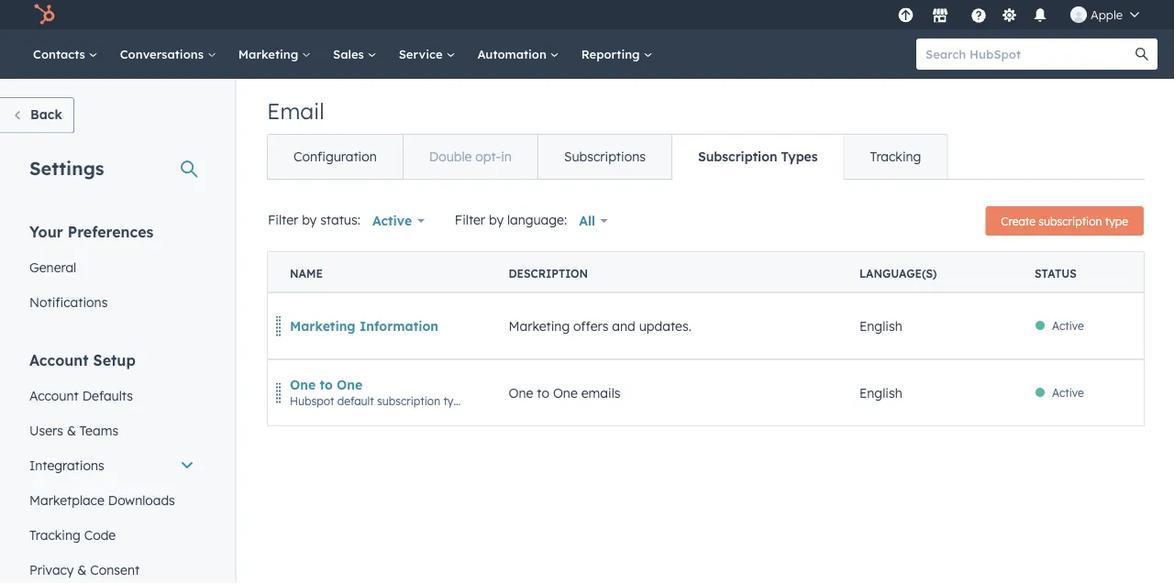 Task type: vqa. For each thing, say whether or not it's contained in the screenshot.
10% OF USERS LEFT A 4 STAR REVIEW. progress bar
no



Task type: describe. For each thing, give the bounding box(es) containing it.
marketplace downloads
[[29, 492, 175, 508]]

your
[[29, 222, 63, 241]]

service link
[[388, 29, 466, 79]]

users & teams
[[29, 422, 118, 439]]

active inside "popup button"
[[372, 213, 412, 229]]

contacts link
[[22, 29, 109, 79]]

name
[[290, 267, 323, 281]]

consent
[[90, 562, 140, 578]]

offers
[[573, 318, 609, 334]]

type inside button
[[1105, 214, 1128, 228]]

create
[[1001, 214, 1036, 228]]

apple button
[[1060, 0, 1150, 29]]

all button
[[567, 203, 620, 239]]

double opt-in
[[429, 149, 512, 165]]

privacy
[[29, 562, 74, 578]]

reporting link
[[570, 29, 664, 79]]

tracking for tracking code
[[29, 527, 81, 543]]

back
[[30, 106, 62, 122]]

preferences
[[68, 222, 154, 241]]

description
[[509, 267, 588, 281]]

marketing information button
[[290, 318, 439, 334]]

upgrade image
[[898, 8, 914, 24]]

subscription inside one to one hubspot default subscription type
[[377, 394, 440, 408]]

navigation containing configuration
[[267, 134, 948, 180]]

defaults
[[82, 388, 133, 404]]

create subscription type button
[[986, 206, 1144, 236]]

privacy & consent link
[[18, 553, 206, 583]]

by for status:
[[302, 212, 317, 228]]

hubspot link
[[22, 4, 69, 26]]

subscription inside button
[[1039, 214, 1102, 228]]

information
[[360, 318, 439, 334]]

downloads
[[108, 492, 175, 508]]

emails
[[581, 385, 621, 401]]

contacts
[[33, 46, 89, 61]]

notifications button
[[1025, 0, 1056, 29]]

integrations
[[29, 457, 104, 473]]

your preferences
[[29, 222, 154, 241]]

bob builder image
[[1071, 6, 1087, 23]]

tracking code link
[[18, 518, 206, 553]]

opt-
[[475, 149, 501, 165]]

subscription types
[[698, 149, 818, 165]]

marketplaces image
[[932, 8, 949, 25]]

service
[[399, 46, 446, 61]]

account defaults link
[[18, 378, 206, 413]]

language(s)
[[860, 267, 937, 281]]

one to one emails
[[509, 385, 621, 401]]

marketing for marketing offers and updates.
[[509, 318, 570, 334]]

status:
[[320, 212, 360, 228]]

conversations
[[120, 46, 207, 61]]

one to one hubspot default subscription type
[[290, 377, 467, 408]]

users & teams link
[[18, 413, 206, 448]]

marketing offers and updates.
[[509, 318, 692, 334]]

one to one button
[[290, 377, 363, 393]]

active for one to one emails
[[1052, 386, 1084, 400]]

general link
[[18, 250, 206, 285]]

subscription
[[698, 149, 777, 165]]

account defaults
[[29, 388, 133, 404]]

english for one to one emails
[[860, 385, 902, 401]]

marketing for marketing information
[[290, 318, 356, 334]]

automation
[[477, 46, 550, 61]]

tracking code
[[29, 527, 116, 543]]

marketing link
[[227, 29, 322, 79]]

type inside one to one hubspot default subscription type
[[443, 394, 467, 408]]

updates.
[[639, 318, 692, 334]]

marketplaces button
[[921, 0, 960, 29]]

code
[[84, 527, 116, 543]]

notifications
[[29, 294, 108, 310]]

users
[[29, 422, 63, 439]]

double
[[429, 149, 472, 165]]

subscriptions
[[564, 149, 646, 165]]

subscriptions link
[[538, 135, 671, 179]]

hubspot image
[[33, 4, 55, 26]]



Task type: locate. For each thing, give the bounding box(es) containing it.
teams
[[80, 422, 118, 439]]

search image
[[1136, 48, 1149, 61]]

1 horizontal spatial by
[[489, 212, 504, 228]]

account up account defaults
[[29, 351, 89, 369]]

0 vertical spatial &
[[67, 422, 76, 439]]

double opt-in link
[[403, 135, 538, 179]]

0 horizontal spatial filter
[[268, 212, 298, 228]]

active button
[[360, 203, 437, 239]]

marketing for marketing
[[238, 46, 302, 61]]

english for marketing offers and updates.
[[860, 318, 902, 334]]

type
[[1105, 214, 1128, 228], [443, 394, 467, 408]]

0 vertical spatial account
[[29, 351, 89, 369]]

marketing information
[[290, 318, 439, 334]]

1 horizontal spatial &
[[77, 562, 87, 578]]

tracking inside 'navigation'
[[870, 149, 921, 165]]

to for emails
[[537, 385, 550, 401]]

conversations link
[[109, 29, 227, 79]]

filter
[[268, 212, 298, 228], [455, 212, 485, 228]]

to left emails
[[537, 385, 550, 401]]

0 vertical spatial type
[[1105, 214, 1128, 228]]

general
[[29, 259, 76, 275]]

account for account setup
[[29, 351, 89, 369]]

one
[[290, 377, 316, 393], [337, 377, 363, 393], [509, 385, 533, 401], [553, 385, 578, 401]]

setup
[[93, 351, 136, 369]]

privacy & consent
[[29, 562, 140, 578]]

1 account from the top
[[29, 351, 89, 369]]

search button
[[1127, 39, 1158, 70]]

& for privacy
[[77, 562, 87, 578]]

& right users
[[67, 422, 76, 439]]

account setup
[[29, 351, 136, 369]]

to inside one to one hubspot default subscription type
[[320, 377, 333, 393]]

subscription right create
[[1039, 214, 1102, 228]]

tracking for tracking
[[870, 149, 921, 165]]

hubspot
[[290, 394, 334, 408]]

0 horizontal spatial &
[[67, 422, 76, 439]]

subscription
[[1039, 214, 1102, 228], [377, 394, 440, 408]]

0 horizontal spatial by
[[302, 212, 317, 228]]

help button
[[963, 0, 994, 29]]

& right 'privacy' at left
[[77, 562, 87, 578]]

1 horizontal spatial filter
[[455, 212, 485, 228]]

0 horizontal spatial to
[[320, 377, 333, 393]]

by left 'language:'
[[489, 212, 504, 228]]

notifications link
[[18, 285, 206, 320]]

filter for filter by language:
[[455, 212, 485, 228]]

status
[[1035, 267, 1077, 281]]

your preferences element
[[18, 222, 206, 320]]

1 vertical spatial &
[[77, 562, 87, 578]]

account
[[29, 351, 89, 369], [29, 388, 79, 404]]

marketing up email
[[238, 46, 302, 61]]

2 english from the top
[[860, 385, 902, 401]]

1 vertical spatial subscription
[[377, 394, 440, 408]]

default
[[337, 394, 374, 408]]

0 vertical spatial active
[[372, 213, 412, 229]]

1 horizontal spatial type
[[1105, 214, 1128, 228]]

navigation
[[267, 134, 948, 180]]

marketplace downloads link
[[18, 483, 206, 518]]

0 horizontal spatial tracking
[[29, 527, 81, 543]]

filter left status:
[[268, 212, 298, 228]]

tracking link
[[844, 135, 947, 179]]

settings link
[[998, 5, 1021, 24]]

0 vertical spatial subscription
[[1039, 214, 1102, 228]]

marketing down name
[[290, 318, 356, 334]]

types
[[781, 149, 818, 165]]

2 filter from the left
[[455, 212, 485, 228]]

to for hubspot
[[320, 377, 333, 393]]

active
[[372, 213, 412, 229], [1052, 319, 1084, 333], [1052, 386, 1084, 400]]

&
[[67, 422, 76, 439], [77, 562, 87, 578]]

all
[[579, 213, 595, 229]]

1 filter from the left
[[268, 212, 298, 228]]

reporting
[[581, 46, 644, 61]]

1 horizontal spatial to
[[537, 385, 550, 401]]

2 by from the left
[[489, 212, 504, 228]]

filter by language:
[[455, 212, 567, 228]]

account for account defaults
[[29, 388, 79, 404]]

1 vertical spatial account
[[29, 388, 79, 404]]

1 horizontal spatial tracking
[[870, 149, 921, 165]]

apple
[[1091, 7, 1123, 22]]

1 vertical spatial tracking
[[29, 527, 81, 543]]

tracking
[[870, 149, 921, 165], [29, 527, 81, 543]]

2 vertical spatial active
[[1052, 386, 1084, 400]]

and
[[612, 318, 636, 334]]

1 by from the left
[[302, 212, 317, 228]]

subscription types link
[[671, 135, 844, 179]]

in
[[501, 149, 512, 165]]

email
[[267, 97, 325, 125]]

1 vertical spatial active
[[1052, 319, 1084, 333]]

active for marketing offers and updates.
[[1052, 319, 1084, 333]]

to up hubspot at the bottom of the page
[[320, 377, 333, 393]]

filter for filter by status:
[[268, 212, 298, 228]]

1 english from the top
[[860, 318, 902, 334]]

1 vertical spatial type
[[443, 394, 467, 408]]

0 horizontal spatial type
[[443, 394, 467, 408]]

configuration
[[294, 149, 377, 165]]

sales
[[333, 46, 368, 61]]

to
[[320, 377, 333, 393], [537, 385, 550, 401]]

2 account from the top
[[29, 388, 79, 404]]

settings image
[[1001, 8, 1018, 24]]

settings
[[29, 156, 104, 179]]

marketing
[[238, 46, 302, 61], [290, 318, 356, 334], [509, 318, 570, 334]]

upgrade link
[[894, 5, 917, 24]]

sales link
[[322, 29, 388, 79]]

help image
[[971, 8, 987, 25]]

english
[[860, 318, 902, 334], [860, 385, 902, 401]]

marketing left offers
[[509, 318, 570, 334]]

1 vertical spatial english
[[860, 385, 902, 401]]

language:
[[507, 212, 567, 228]]

configuration link
[[268, 135, 403, 179]]

by left status:
[[302, 212, 317, 228]]

notifications image
[[1032, 8, 1049, 25]]

marketplace
[[29, 492, 104, 508]]

filter down double opt-in link
[[455, 212, 485, 228]]

0 vertical spatial tracking
[[870, 149, 921, 165]]

filter by status:
[[268, 212, 360, 228]]

account setup element
[[18, 350, 206, 583]]

automation link
[[466, 29, 570, 79]]

integrations button
[[18, 448, 206, 483]]

account up users
[[29, 388, 79, 404]]

apple menu
[[893, 0, 1152, 29]]

by
[[302, 212, 317, 228], [489, 212, 504, 228]]

tracking inside account setup element
[[29, 527, 81, 543]]

back link
[[0, 97, 74, 133]]

1 horizontal spatial subscription
[[1039, 214, 1102, 228]]

create subscription type
[[1001, 214, 1128, 228]]

0 vertical spatial english
[[860, 318, 902, 334]]

0 horizontal spatial subscription
[[377, 394, 440, 408]]

& for users
[[67, 422, 76, 439]]

Search HubSpot search field
[[916, 39, 1141, 70]]

by for language:
[[489, 212, 504, 228]]

subscription right default
[[377, 394, 440, 408]]



